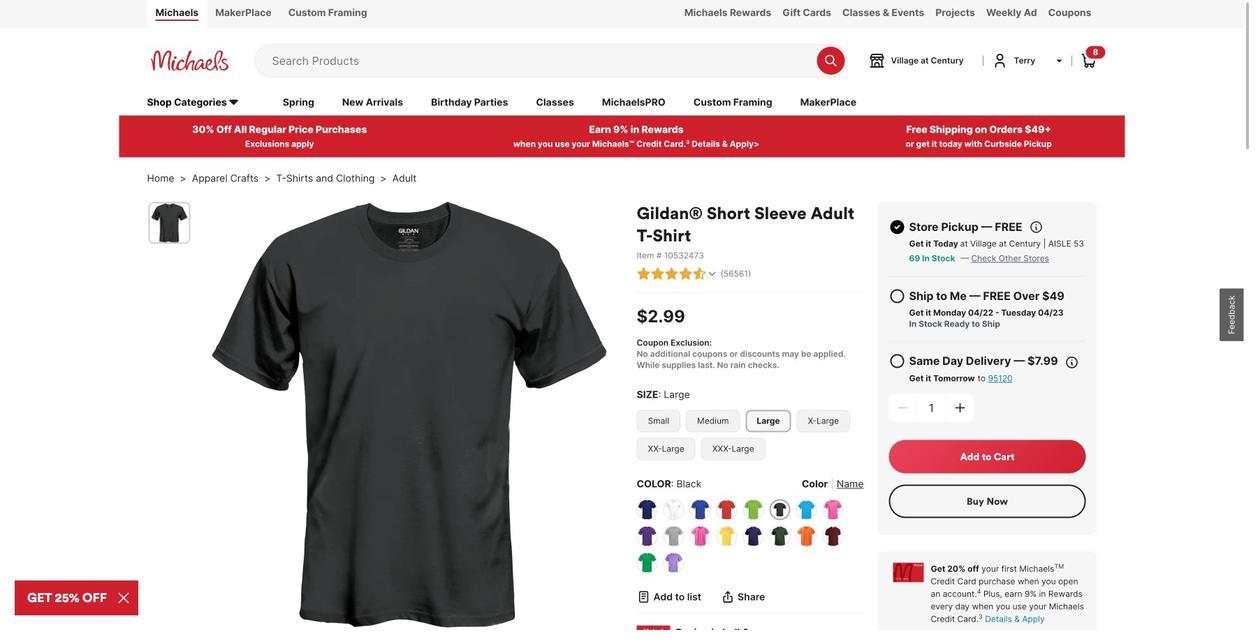 Task type: vqa. For each thing, say whether or not it's contained in the screenshot.
Heather Military Green "Icon"
yes



Task type: describe. For each thing, give the bounding box(es) containing it.
Search Input field
[[272, 45, 810, 77]]

button to increment counter for number stepper image
[[953, 401, 967, 415]]

irish green image
[[637, 554, 657, 573]]

maroon image
[[823, 527, 843, 547]]

royal blue image
[[691, 501, 710, 520]]

navy image
[[637, 501, 657, 520]]

purple image
[[637, 527, 657, 547]]

daisy image
[[717, 527, 737, 547]]

red image
[[717, 501, 737, 520]]

lime image
[[744, 501, 763, 520]]

safety orange image
[[797, 527, 816, 547]]



Task type: locate. For each thing, give the bounding box(es) containing it.
heather purple image
[[664, 554, 684, 573]]

safety pink image
[[691, 527, 710, 547]]

Number Stepper text field
[[918, 395, 946, 422]]

heather sapphire image
[[797, 501, 816, 520]]

open samedaydelivery details modal image
[[1065, 356, 1079, 370]]

heliconia image
[[823, 501, 843, 520]]

tabler image
[[1030, 221, 1043, 235], [665, 267, 679, 281], [679, 267, 693, 281], [693, 267, 707, 281], [889, 288, 906, 305], [637, 591, 651, 605]]

heather military green image
[[770, 527, 790, 547]]

search button image
[[824, 54, 838, 68]]

sport gray image
[[664, 527, 684, 547]]

0 horizontal spatial gildan&#xae; short sleeve adult t-shirt image
[[150, 204, 189, 243]]

white image
[[664, 501, 684, 520]]

navy heather image
[[744, 527, 763, 547]]

gildan&#xae; short sleeve adult t-shirt image
[[197, 202, 623, 629], [150, 204, 189, 243]]

tabler image
[[637, 267, 651, 281], [651, 267, 665, 281], [707, 269, 718, 280], [889, 353, 906, 370]]

black image
[[773, 503, 787, 517]]

plcc card logo image
[[893, 564, 924, 583]]

1 horizontal spatial gildan&#xae; short sleeve adult t-shirt image
[[197, 202, 623, 629]]



